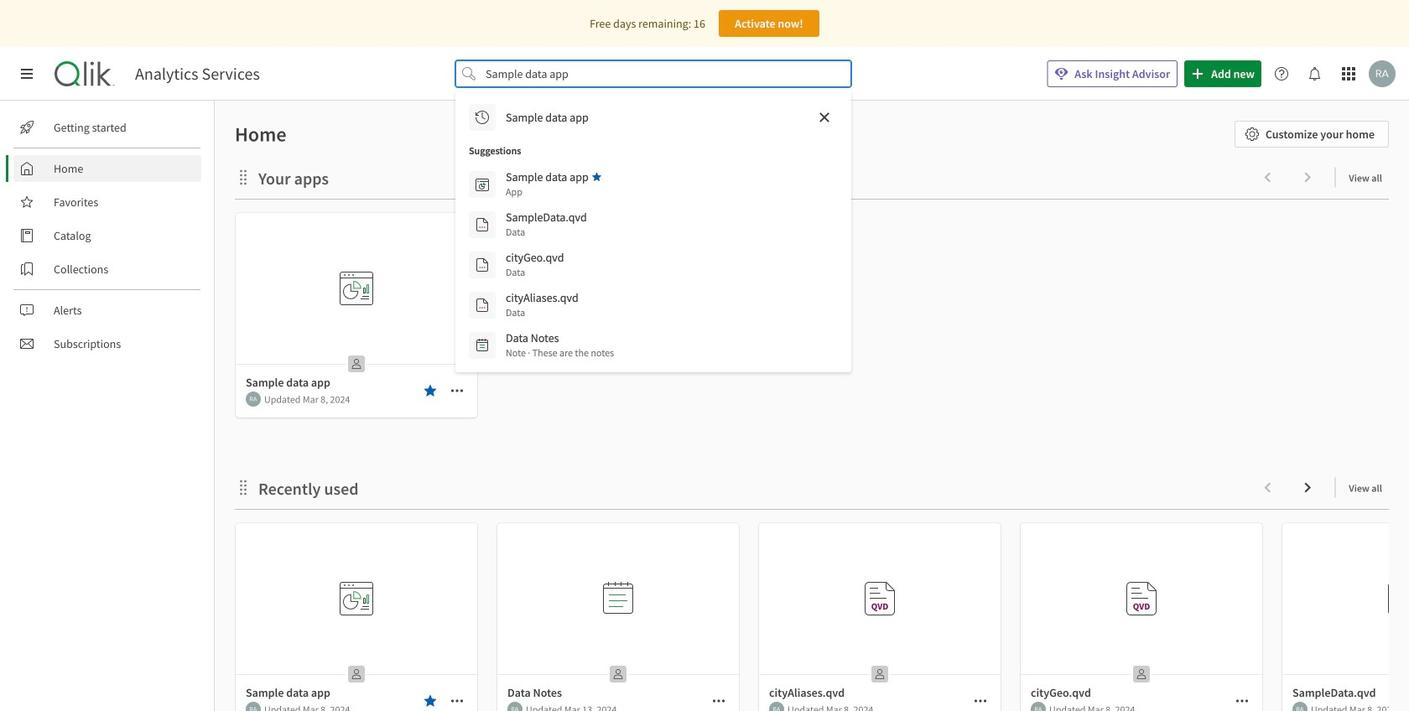 Task type: describe. For each thing, give the bounding box(es) containing it.
analytics services element
[[135, 64, 260, 84]]

sampledata.qvd element
[[506, 210, 587, 225]]

2 horizontal spatial ruby anderson image
[[1031, 702, 1046, 711]]

data notes element
[[506, 330, 559, 346]]

these are the notes element
[[506, 346, 614, 361]]

sample data app element
[[506, 169, 589, 185]]

1 horizontal spatial ruby anderson image
[[507, 702, 523, 711]]

1 vertical spatial move collection image
[[235, 479, 252, 496]]



Task type: vqa. For each thing, say whether or not it's contained in the screenshot.
Add to Favorites image
no



Task type: locate. For each thing, give the bounding box(es) containing it.
Search for content text field
[[482, 60, 825, 87]]

citygeo.qvd element
[[506, 250, 564, 265]]

navigation pane element
[[0, 107, 214, 364]]

ruby anderson image
[[1369, 60, 1396, 87], [246, 702, 261, 711], [769, 702, 784, 711], [1293, 702, 1308, 711]]

more actions image
[[712, 694, 726, 708]]

more actions image
[[450, 384, 464, 398], [450, 694, 464, 708], [974, 694, 987, 708], [1235, 694, 1249, 708]]

0 horizontal spatial ruby anderson image
[[246, 392, 261, 407]]

move collection image
[[235, 169, 252, 186], [235, 479, 252, 496]]

cityaliases.qvd element
[[506, 290, 579, 305]]

0 vertical spatial move collection image
[[235, 169, 252, 186]]

remove from favorites image
[[424, 384, 437, 398]]

ruby anderson image
[[246, 392, 261, 407], [507, 702, 523, 711], [1031, 702, 1046, 711]]

ruby anderson element
[[246, 392, 261, 407], [246, 702, 261, 711], [507, 702, 523, 711], [769, 702, 784, 711], [1031, 702, 1046, 711], [1293, 702, 1308, 711]]

close sidebar menu image
[[20, 67, 34, 81]]

remove from favorites image
[[424, 694, 437, 708]]

list box
[[462, 97, 845, 366]]

main content
[[208, 101, 1409, 711]]



